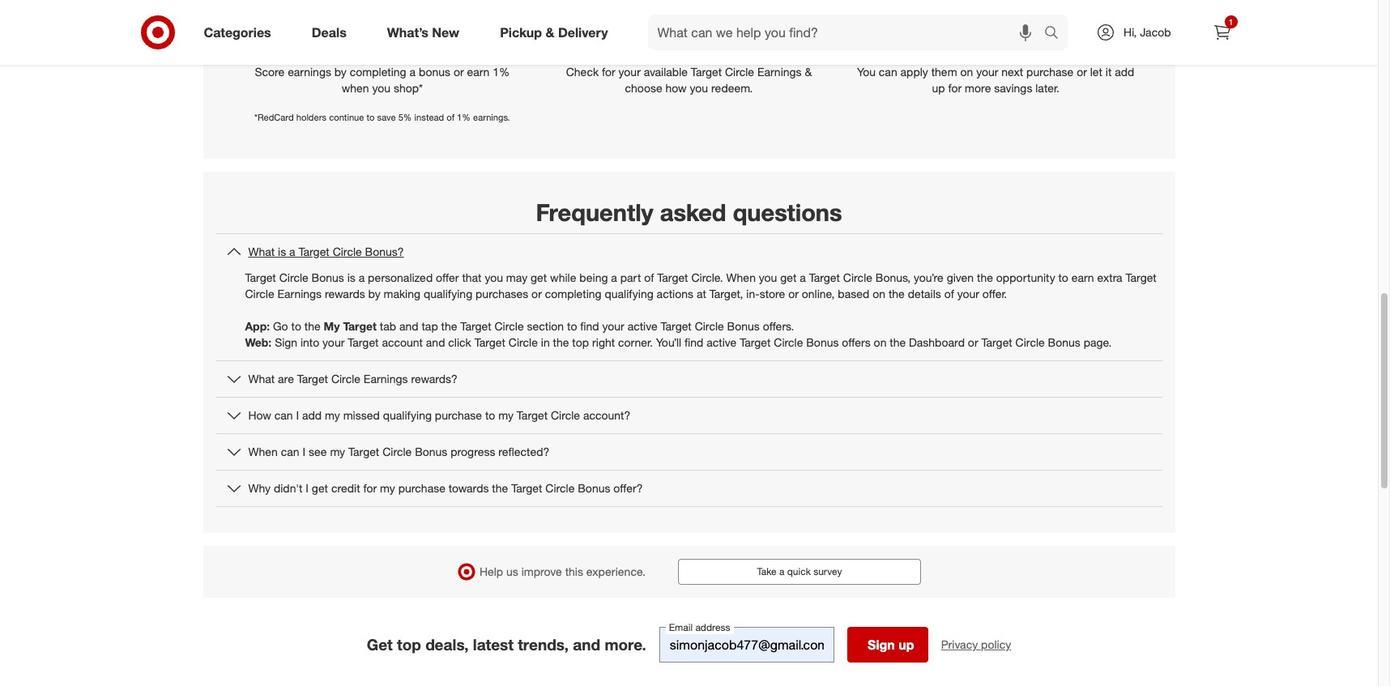 Task type: vqa. For each thing, say whether or not it's contained in the screenshot.
add to the top
yes



Task type: describe. For each thing, give the bounding box(es) containing it.
qualifying down part
[[605, 287, 654, 301]]

account?
[[583, 408, 631, 422]]

deals
[[312, 24, 347, 40]]

the inside dropdown button
[[492, 481, 508, 495]]

the down bonus,
[[889, 287, 905, 301]]

page.
[[1084, 335, 1112, 349]]

personalized
[[368, 271, 433, 284]]

target up 'reflected?'
[[517, 408, 548, 422]]

1 horizontal spatial of
[[644, 271, 654, 284]]

to inside dropdown button
[[485, 408, 495, 422]]

earnings.
[[473, 112, 510, 123]]

5%
[[398, 112, 412, 123]]

earnings inside dropdown button
[[364, 372, 408, 386]]

circle left "in"
[[509, 335, 538, 349]]

1 link
[[1205, 15, 1240, 50]]

offer
[[436, 271, 459, 284]]

deals,
[[426, 635, 469, 654]]

your inside the check for your available target circle earnings & choose how you redeem.
[[619, 65, 641, 79]]

see
[[309, 445, 327, 459]]

the up click
[[441, 319, 457, 333]]

up inside button
[[899, 637, 915, 653]]

circle up app:
[[245, 287, 274, 301]]

progress
[[451, 445, 495, 459]]

target right click
[[475, 335, 506, 349]]

what's new
[[387, 24, 460, 40]]

while
[[550, 271, 576, 284]]

choose
[[625, 81, 663, 95]]

2 vertical spatial of
[[945, 287, 954, 301]]

target up the what are target circle earnings rewards?
[[348, 335, 379, 349]]

tap
[[422, 319, 438, 333]]

frequently
[[536, 197, 654, 227]]

target right are at the left of page
[[297, 372, 328, 386]]

circle up the based
[[843, 271, 873, 284]]

my
[[324, 319, 340, 333]]

given
[[947, 271, 974, 284]]

1% for earn
[[493, 65, 510, 79]]

click
[[448, 335, 471, 349]]

circle down opportunity
[[1016, 335, 1045, 349]]

target down offer.
[[982, 335, 1013, 349]]

deals link
[[298, 15, 367, 50]]

0 horizontal spatial &
[[546, 24, 555, 40]]

offer?
[[614, 481, 643, 495]]

the up offer.
[[977, 271, 993, 284]]

what for what are target circle earnings rewards?
[[248, 372, 275, 386]]

take
[[757, 566, 777, 578]]

your inside you can apply them on your next purchase or let it add up for more savings later.
[[977, 65, 999, 79]]

into
[[301, 335, 319, 349]]

it
[[1106, 65, 1112, 79]]

can for you
[[879, 65, 898, 79]]

add inside you can apply them on your next purchase or let it add up for more savings later.
[[1115, 65, 1135, 79]]

on inside app: go to the my target tab and tap the target circle section to find your active target circle bonus offers. web: sign into your target account and click target circle in the top right corner. you'll find active target circle bonus offers on the dashboard or target circle bonus page.
[[874, 335, 887, 349]]

my left missed
[[325, 408, 340, 422]]

earn inside the score earnings by completing a bonus or earn 1% when you shop*
[[467, 65, 490, 79]]

my down when can i see my target circle bonus progress reflected?
[[380, 481, 395, 495]]

you inside the score earnings by completing a bonus or earn 1% when you shop*
[[372, 81, 391, 95]]

hi, jacob
[[1124, 25, 1171, 39]]

privacy
[[941, 638, 978, 651]]

offers.
[[763, 319, 794, 333]]

target up you'll
[[661, 319, 692, 333]]

corner.
[[618, 335, 653, 349]]

target inside dropdown button
[[348, 445, 380, 459]]

let
[[1091, 65, 1103, 79]]

circle down what is a target circle bonus?
[[279, 271, 309, 284]]

offers
[[842, 335, 871, 349]]

you inside the check for your available target circle earnings & choose how you redeem.
[[690, 81, 708, 95]]

to left the save
[[367, 112, 375, 123]]

qualifying inside dropdown button
[[383, 408, 432, 422]]

1 horizontal spatial and
[[426, 335, 445, 349]]

circle down purchases
[[495, 319, 524, 333]]

to inside target circle bonus is a personalized offer that you may get while being a part of target circle. when you get a target circle bonus, you're given the opportunity to earn extra target circle earnings rewards by making qualifying purchases or completing qualifying actions at target, in-store or online, based on the details of your offer.
[[1059, 271, 1069, 284]]

your down my
[[323, 335, 345, 349]]

purchase for towards
[[398, 481, 446, 495]]

bonus
[[419, 65, 451, 79]]

at
[[697, 287, 707, 301]]

new
[[432, 24, 460, 40]]

missed
[[343, 408, 380, 422]]

or inside you can apply them on your next purchase or let it add up for more savings later.
[[1077, 65, 1087, 79]]

why didn't i get credit for my purchase towards the target circle bonus offer?
[[248, 481, 643, 495]]

more.
[[605, 635, 646, 654]]

when
[[342, 81, 369, 95]]

circle inside what are target circle earnings rewards? dropdown button
[[331, 372, 361, 386]]

when can i see my target circle bonus progress reflected?
[[248, 445, 550, 459]]

apply
[[901, 65, 929, 79]]

dashboard
[[909, 335, 965, 349]]

how can i add my missed qualifying purchase to my target circle account? button
[[216, 398, 1162, 433]]

you up store
[[759, 271, 777, 284]]

the up into
[[305, 319, 321, 333]]

part
[[621, 271, 641, 284]]

by inside target circle bonus is a personalized offer that you may get while being a part of target circle. when you get a target circle bonus, you're given the opportunity to earn extra target circle earnings rewards by making qualifying purchases or completing qualifying actions at target, in-store or online, based on the details of your offer.
[[368, 287, 381, 301]]

bonus inside target circle bonus is a personalized offer that you may get while being a part of target circle. when you get a target circle bonus, you're given the opportunity to earn extra target circle earnings rewards by making qualifying purchases or completing qualifying actions at target, in-store or online, based on the details of your offer.
[[312, 271, 344, 284]]

frequently asked questions
[[536, 197, 842, 227]]

or up section
[[532, 287, 542, 301]]

1
[[1229, 17, 1234, 27]]

by inside the score earnings by completing a bonus or earn 1% when you shop*
[[335, 65, 347, 79]]

web:
[[245, 335, 272, 349]]

2 horizontal spatial and
[[573, 635, 601, 654]]

target circle bonus is a personalized offer that you may get while being a part of target circle. when you get a target circle bonus, you're given the opportunity to earn extra target circle earnings rewards by making qualifying purchases or completing qualifying actions at target, in-store or online, based on the details of your offer.
[[245, 271, 1157, 301]]

completing inside target circle bonus is a personalized offer that you may get while being a part of target circle. when you get a target circle bonus, you're given the opportunity to earn extra target circle earnings rewards by making qualifying purchases or completing qualifying actions at target, in-store or online, based on the details of your offer.
[[545, 287, 602, 301]]

actions
[[657, 287, 694, 301]]

didn't
[[274, 481, 303, 495]]

completing inside the score earnings by completing a bonus or earn 1% when you shop*
[[350, 65, 407, 79]]

sign inside button
[[868, 637, 895, 653]]

score
[[255, 65, 285, 79]]

credit
[[331, 481, 360, 495]]

get inside dropdown button
[[312, 481, 328, 495]]

add inside dropdown button
[[302, 408, 322, 422]]

save
[[377, 112, 396, 123]]

search
[[1037, 26, 1076, 42]]

reflected?
[[499, 445, 550, 459]]

top inside app: go to the my target tab and tap the target circle section to find your active target circle bonus offers. web: sign into your target account and click target circle in the top right corner. you'll find active target circle bonus offers on the dashboard or target circle bonus page.
[[572, 335, 589, 349]]

target up online, on the right top of the page
[[809, 271, 840, 284]]

is inside dropdown button
[[278, 245, 286, 258]]

or inside app: go to the my target tab and tap the target circle section to find your active target circle bonus offers. web: sign into your target account and click target circle in the top right corner. you'll find active target circle bonus offers on the dashboard or target circle bonus page.
[[968, 335, 979, 349]]

0 vertical spatial active
[[628, 319, 658, 333]]

0 horizontal spatial of
[[447, 112, 455, 123]]

app: go to the my target tab and tap the target circle section to find your active target circle bonus offers. web: sign into your target account and click target circle in the top right corner. you'll find active target circle bonus offers on the dashboard or target circle bonus page.
[[245, 319, 1112, 349]]

tab
[[380, 319, 396, 333]]

details
[[908, 287, 942, 301]]

extra
[[1098, 271, 1123, 284]]

what are target circle earnings rewards?
[[248, 372, 458, 386]]

0 vertical spatial find
[[580, 319, 599, 333]]

i for get
[[306, 481, 309, 495]]

target up rewards
[[299, 245, 330, 258]]

the left dashboard
[[890, 335, 906, 349]]

for inside you can apply them on your next purchase or let it add up for more savings later.
[[949, 81, 962, 95]]

bonus left 'offers'
[[807, 335, 839, 349]]

target down offers.
[[740, 335, 771, 349]]

how
[[248, 408, 271, 422]]

target right my
[[343, 319, 377, 333]]

for inside the check for your available target circle earnings & choose how you redeem.
[[602, 65, 616, 79]]

circle down offers.
[[774, 335, 803, 349]]

rewards?
[[411, 372, 458, 386]]

earnings inside target circle bonus is a personalized offer that you may get while being a part of target circle. when you get a target circle bonus, you're given the opportunity to earn extra target circle earnings rewards by making qualifying purchases or completing qualifying actions at target, in-store or online, based on the details of your offer.
[[278, 287, 322, 301]]

survey
[[814, 566, 842, 578]]

what's
[[387, 24, 429, 40]]

instead
[[415, 112, 444, 123]]

check
[[566, 65, 599, 79]]

sign up
[[868, 637, 915, 653]]

that
[[462, 271, 482, 284]]

available
[[644, 65, 688, 79]]

i for add
[[296, 408, 299, 422]]

search button
[[1037, 15, 1076, 53]]

i for see
[[303, 445, 306, 459]]

earnings
[[288, 65, 331, 79]]

app:
[[245, 319, 270, 333]]

are
[[278, 372, 294, 386]]



Task type: locate. For each thing, give the bounding box(es) containing it.
the right "in"
[[553, 335, 569, 349]]

0 vertical spatial purchase
[[1027, 65, 1074, 79]]

0 vertical spatial by
[[335, 65, 347, 79]]

1 vertical spatial top
[[397, 635, 421, 654]]

sign down go
[[275, 335, 297, 349]]

1 horizontal spatial is
[[347, 271, 356, 284]]

offer.
[[983, 287, 1008, 301]]

find right you'll
[[685, 335, 704, 349]]

can right how
[[275, 408, 293, 422]]

0 vertical spatial what
[[248, 245, 275, 258]]

0 vertical spatial up
[[932, 81, 945, 95]]

1 vertical spatial find
[[685, 335, 704, 349]]

sign inside app: go to the my target tab and tap the target circle section to find your active target circle bonus offers. web: sign into your target account and click target circle in the top right corner. you'll find active target circle bonus offers on the dashboard or target circle bonus page.
[[275, 335, 297, 349]]

what inside what are target circle earnings rewards? dropdown button
[[248, 372, 275, 386]]

trends,
[[518, 635, 569, 654]]

a inside take a quick survey button
[[780, 566, 785, 578]]

1% down pickup on the top left
[[493, 65, 510, 79]]

target,
[[710, 287, 743, 301]]

my up 'reflected?'
[[499, 408, 514, 422]]

1 vertical spatial up
[[899, 637, 915, 653]]

of down given
[[945, 287, 954, 301]]

pickup
[[500, 24, 542, 40]]

qualifying down offer
[[424, 287, 473, 301]]

qualifying
[[424, 287, 473, 301], [605, 287, 654, 301], [383, 408, 432, 422]]

for down them
[[949, 81, 962, 95]]

and up account
[[399, 319, 419, 333]]

by up when
[[335, 65, 347, 79]]

0 horizontal spatial top
[[397, 635, 421, 654]]

target up app:
[[245, 271, 276, 284]]

0 vertical spatial can
[[879, 65, 898, 79]]

1% for of
[[457, 112, 471, 123]]

up down them
[[932, 81, 945, 95]]

questions
[[733, 197, 842, 227]]

add right the "it"
[[1115, 65, 1135, 79]]

you
[[857, 65, 876, 79]]

your up more
[[977, 65, 999, 79]]

is inside target circle bonus is a personalized offer that you may get while being a part of target circle. when you get a target circle bonus, you're given the opportunity to earn extra target circle earnings rewards by making qualifying purchases or completing qualifying actions at target, in-store or online, based on the details of your offer.
[[347, 271, 356, 284]]

i inside dropdown button
[[303, 445, 306, 459]]

on right 'offers'
[[874, 335, 887, 349]]

2 horizontal spatial for
[[949, 81, 962, 95]]

0 vertical spatial is
[[278, 245, 286, 258]]

earn
[[467, 65, 490, 79], [1072, 271, 1095, 284]]

add
[[1115, 65, 1135, 79], [302, 408, 322, 422]]

or left let
[[1077, 65, 1087, 79]]

you'll
[[656, 335, 682, 349]]

1 vertical spatial &
[[805, 65, 812, 79]]

*redcard holders continue to save 5% instead of 1% earnings.
[[254, 112, 510, 123]]

circle inside 'why didn't i get credit for my purchase towards the target circle bonus offer?' dropdown button
[[546, 481, 575, 495]]

purchase for or
[[1027, 65, 1074, 79]]

improve
[[522, 565, 562, 579]]

my
[[325, 408, 340, 422], [499, 408, 514, 422], [330, 445, 345, 459], [380, 481, 395, 495]]

when
[[727, 271, 756, 284], [248, 445, 278, 459]]

0 horizontal spatial is
[[278, 245, 286, 258]]

i left see
[[303, 445, 306, 459]]

bonus inside dropdown button
[[578, 481, 611, 495]]

1 vertical spatial completing
[[545, 287, 602, 301]]

1 vertical spatial 1%
[[457, 112, 471, 123]]

1 vertical spatial purchase
[[435, 408, 482, 422]]

what inside what is a target circle bonus? dropdown button
[[248, 245, 275, 258]]

sign
[[275, 335, 297, 349], [868, 637, 895, 653]]

shop*
[[394, 81, 423, 95]]

and down tap
[[426, 335, 445, 349]]

0 vertical spatial 1%
[[493, 65, 510, 79]]

sign left the privacy in the bottom right of the page
[[868, 637, 895, 653]]

target right extra
[[1126, 271, 1157, 284]]

you're
[[914, 271, 944, 284]]

why
[[248, 481, 271, 495]]

find up right
[[580, 319, 599, 333]]

is
[[278, 245, 286, 258], [347, 271, 356, 284]]

2 horizontal spatial get
[[781, 271, 797, 284]]

target up actions
[[657, 271, 688, 284]]

circle left bonus?
[[333, 245, 362, 258]]

when up in-
[[727, 271, 756, 284]]

target
[[691, 65, 722, 79], [299, 245, 330, 258], [245, 271, 276, 284], [657, 271, 688, 284], [809, 271, 840, 284], [1126, 271, 1157, 284], [343, 319, 377, 333], [461, 319, 492, 333], [661, 319, 692, 333], [348, 335, 379, 349], [475, 335, 506, 349], [740, 335, 771, 349], [982, 335, 1013, 349], [297, 372, 328, 386], [517, 408, 548, 422], [348, 445, 380, 459], [511, 481, 542, 495]]

of right part
[[644, 271, 654, 284]]

1 what from the top
[[248, 245, 275, 258]]

1 horizontal spatial for
[[602, 65, 616, 79]]

1 vertical spatial on
[[873, 287, 886, 301]]

can for when
[[281, 445, 300, 459]]

2 vertical spatial can
[[281, 445, 300, 459]]

a inside the score earnings by completing a bonus or earn 1% when you shop*
[[410, 65, 416, 79]]

next
[[1002, 65, 1024, 79]]

&
[[546, 24, 555, 40], [805, 65, 812, 79]]

active down target,
[[707, 335, 737, 349]]

bonus down how can i add my missed qualifying purchase to my target circle account?
[[415, 445, 448, 459]]

0 horizontal spatial for
[[363, 481, 377, 495]]

them
[[932, 65, 958, 79]]

1 vertical spatial sign
[[868, 637, 895, 653]]

latest
[[473, 635, 514, 654]]

earnings
[[758, 65, 802, 79], [278, 287, 322, 301], [364, 372, 408, 386]]

1 horizontal spatial &
[[805, 65, 812, 79]]

bonus left page. at the right
[[1048, 335, 1081, 349]]

check for your available target circle earnings & choose how you redeem.
[[566, 65, 812, 95]]

0 horizontal spatial add
[[302, 408, 322, 422]]

1 horizontal spatial completing
[[545, 287, 602, 301]]

your up right
[[603, 319, 625, 333]]

when inside target circle bonus is a personalized offer that you may get while being a part of target circle. when you get a target circle bonus, you're given the opportunity to earn extra target circle earnings rewards by making qualifying purchases or completing qualifying actions at target, in-store or online, based on the details of your offer.
[[727, 271, 756, 284]]

right
[[592, 335, 615, 349]]

purchase
[[1027, 65, 1074, 79], [435, 408, 482, 422], [398, 481, 446, 495]]

active
[[628, 319, 658, 333], [707, 335, 737, 349]]

circle inside the check for your available target circle earnings & choose how you redeem.
[[725, 65, 754, 79]]

purchases
[[476, 287, 529, 301]]

or inside the score earnings by completing a bonus or earn 1% when you shop*
[[454, 65, 464, 79]]

1 horizontal spatial add
[[1115, 65, 1135, 79]]

target up redeem.
[[691, 65, 722, 79]]

1% left earnings.
[[457, 112, 471, 123]]

can inside dropdown button
[[275, 408, 293, 422]]

top left right
[[572, 335, 589, 349]]

0 vertical spatial top
[[572, 335, 589, 349]]

1 vertical spatial of
[[644, 271, 654, 284]]

savings
[[995, 81, 1033, 95]]

rewards
[[325, 287, 365, 301]]

earn inside target circle bonus is a personalized offer that you may get while being a part of target circle. when you get a target circle bonus, you're given the opportunity to earn extra target circle earnings rewards by making qualifying purchases or completing qualifying actions at target, in-store or online, based on the details of your offer.
[[1072, 271, 1095, 284]]

score earnings by completing a bonus or earn 1% when you shop*
[[255, 65, 510, 95]]

0 vertical spatial earn
[[467, 65, 490, 79]]

circle inside how can i add my missed qualifying purchase to my target circle account? dropdown button
[[551, 408, 580, 422]]

1 vertical spatial for
[[949, 81, 962, 95]]

1 vertical spatial earnings
[[278, 287, 322, 301]]

0 horizontal spatial earnings
[[278, 287, 322, 301]]

when inside dropdown button
[[248, 445, 278, 459]]

when can i see my target circle bonus progress reflected? button
[[216, 434, 1162, 470]]

i right 'didn't'
[[306, 481, 309, 495]]

more
[[965, 81, 991, 95]]

0 horizontal spatial 1%
[[457, 112, 471, 123]]

purchase down when can i see my target circle bonus progress reflected?
[[398, 481, 446, 495]]

earnings inside the check for your available target circle earnings & choose how you redeem.
[[758, 65, 802, 79]]

0 vertical spatial sign
[[275, 335, 297, 349]]

quick
[[787, 566, 811, 578]]

0 vertical spatial completing
[[350, 65, 407, 79]]

1 horizontal spatial top
[[572, 335, 589, 349]]

2 vertical spatial purchase
[[398, 481, 446, 495]]

you right how
[[690, 81, 708, 95]]

0 horizontal spatial sign
[[275, 335, 297, 349]]

jacob
[[1140, 25, 1171, 39]]

pickup & delivery link
[[486, 15, 628, 50]]

1 vertical spatial is
[[347, 271, 356, 284]]

holders
[[296, 112, 327, 123]]

target down missed
[[348, 445, 380, 459]]

can right you
[[879, 65, 898, 79]]

bonus down in-
[[727, 319, 760, 333]]

0 horizontal spatial earn
[[467, 65, 490, 79]]

by left the making
[[368, 287, 381, 301]]

1 vertical spatial what
[[248, 372, 275, 386]]

you up purchases
[[485, 271, 503, 284]]

to right go
[[291, 319, 301, 333]]

section
[[527, 319, 564, 333]]

take a quick survey
[[757, 566, 842, 578]]

2 vertical spatial for
[[363, 481, 377, 495]]

take a quick survey button
[[678, 559, 921, 585]]

on inside you can apply them on your next purchase or let it add up for more savings later.
[[961, 65, 974, 79]]

find
[[580, 319, 599, 333], [685, 335, 704, 349]]

bonus inside dropdown button
[[415, 445, 448, 459]]

purchase inside you can apply them on your next purchase or let it add up for more savings later.
[[1027, 65, 1074, 79]]

for inside dropdown button
[[363, 481, 377, 495]]

0 vertical spatial of
[[447, 112, 455, 123]]

in-
[[747, 287, 760, 301]]

can left see
[[281, 445, 300, 459]]

None text field
[[659, 627, 835, 663]]

& inside the check for your available target circle earnings & choose how you redeem.
[[805, 65, 812, 79]]

what's new link
[[373, 15, 480, 50]]

earnings up go
[[278, 287, 322, 301]]

towards
[[449, 481, 489, 495]]

1 vertical spatial active
[[707, 335, 737, 349]]

help
[[480, 565, 503, 579]]

hi,
[[1124, 25, 1137, 39]]

earn left extra
[[1072, 271, 1095, 284]]

1 horizontal spatial when
[[727, 271, 756, 284]]

0 horizontal spatial get
[[312, 481, 328, 495]]

can
[[879, 65, 898, 79], [275, 408, 293, 422], [281, 445, 300, 459]]

circle down 'reflected?'
[[546, 481, 575, 495]]

1 horizontal spatial get
[[531, 271, 547, 284]]

for right credit
[[363, 481, 377, 495]]

why didn't i get credit for my purchase towards the target circle bonus offer? button
[[216, 471, 1162, 506]]

privacy policy link
[[941, 637, 1012, 653]]

1% inside the score earnings by completing a bonus or earn 1% when you shop*
[[493, 65, 510, 79]]

0 horizontal spatial up
[[899, 637, 915, 653]]

1 horizontal spatial sign
[[868, 637, 895, 653]]

what is a target circle bonus? button
[[216, 234, 1162, 270]]

active up corner.
[[628, 319, 658, 333]]

up inside you can apply them on your next purchase or let it add up for more savings later.
[[932, 81, 945, 95]]

completing up when
[[350, 65, 407, 79]]

store
[[760, 287, 786, 301]]

top right get
[[397, 635, 421, 654]]

can inside you can apply them on your next purchase or let it add up for more savings later.
[[879, 65, 898, 79]]

1 vertical spatial can
[[275, 408, 293, 422]]

your inside target circle bonus is a personalized offer that you may get while being a part of target circle. when you get a target circle bonus, you're given the opportunity to earn extra target circle earnings rewards by making qualifying purchases or completing qualifying actions at target, in-store or online, based on the details of your offer.
[[958, 287, 980, 301]]

target down 'reflected?'
[[511, 481, 542, 495]]

1 horizontal spatial find
[[685, 335, 704, 349]]

asked
[[660, 197, 727, 227]]

this
[[565, 565, 583, 579]]

to
[[367, 112, 375, 123], [1059, 271, 1069, 284], [291, 319, 301, 333], [567, 319, 577, 333], [485, 408, 495, 422]]

circle inside when can i see my target circle bonus progress reflected? dropdown button
[[383, 445, 412, 459]]

to right section
[[567, 319, 577, 333]]

2 vertical spatial earnings
[[364, 372, 408, 386]]

or right store
[[789, 287, 799, 301]]

0 horizontal spatial when
[[248, 445, 278, 459]]

of right instead
[[447, 112, 455, 123]]

What can we help you find? suggestions appear below search field
[[648, 15, 1049, 50]]

earnings down account
[[364, 372, 408, 386]]

2 vertical spatial and
[[573, 635, 601, 654]]

1 vertical spatial earn
[[1072, 271, 1095, 284]]

delivery
[[558, 24, 608, 40]]

circle down at
[[695, 319, 724, 333]]

to up progress
[[485, 408, 495, 422]]

target up click
[[461, 319, 492, 333]]

you can apply them on your next purchase or let it add up for more savings later.
[[857, 65, 1135, 95]]

2 what from the top
[[248, 372, 275, 386]]

0 horizontal spatial and
[[399, 319, 419, 333]]

0 vertical spatial earnings
[[758, 65, 802, 79]]

2 horizontal spatial of
[[945, 287, 954, 301]]

1 horizontal spatial earn
[[1072, 271, 1095, 284]]

0 vertical spatial when
[[727, 271, 756, 284]]

1 horizontal spatial by
[[368, 287, 381, 301]]

what for what is a target circle bonus?
[[248, 245, 275, 258]]

0 vertical spatial i
[[296, 408, 299, 422]]

can for how
[[275, 408, 293, 422]]

1 horizontal spatial earnings
[[364, 372, 408, 386]]

your up the choose in the left top of the page
[[619, 65, 641, 79]]

bonus left offer?
[[578, 481, 611, 495]]

is up rewards
[[347, 271, 356, 284]]

1 vertical spatial i
[[303, 445, 306, 459]]

add up see
[[302, 408, 322, 422]]

how can i add my missed qualifying purchase to my target circle account?
[[248, 408, 631, 422]]

my inside dropdown button
[[330, 445, 345, 459]]

circle inside what is a target circle bonus? dropdown button
[[333, 245, 362, 258]]

bonus?
[[365, 245, 404, 258]]

categories link
[[190, 15, 292, 50]]

help us improve this experience.
[[480, 565, 646, 579]]

what are target circle earnings rewards? button
[[216, 361, 1162, 397]]

2 horizontal spatial earnings
[[758, 65, 802, 79]]

2 vertical spatial i
[[306, 481, 309, 495]]

based
[[838, 287, 870, 301]]

2 vertical spatial on
[[874, 335, 887, 349]]

get right may on the left of the page
[[531, 271, 547, 284]]

0 vertical spatial for
[[602, 65, 616, 79]]

account
[[382, 335, 423, 349]]

categories
[[204, 24, 271, 40]]

on inside target circle bonus is a personalized offer that you may get while being a part of target circle. when you get a target circle bonus, you're given the opportunity to earn extra target circle earnings rewards by making qualifying purchases or completing qualifying actions at target, in-store or online, based on the details of your offer.
[[873, 287, 886, 301]]

0 vertical spatial on
[[961, 65, 974, 79]]

0 horizontal spatial active
[[628, 319, 658, 333]]

0 horizontal spatial completing
[[350, 65, 407, 79]]

1 horizontal spatial 1%
[[493, 65, 510, 79]]

earnings down the what can we help you find? suggestions appear below search box
[[758, 65, 802, 79]]

circle up redeem.
[[725, 65, 754, 79]]

can inside dropdown button
[[281, 445, 300, 459]]

bonus up rewards
[[312, 271, 344, 284]]

target inside the check for your available target circle earnings & choose how you redeem.
[[691, 65, 722, 79]]

completing down the while
[[545, 287, 602, 301]]

qualifying up when can i see my target circle bonus progress reflected?
[[383, 408, 432, 422]]

a inside what is a target circle bonus? dropdown button
[[289, 245, 295, 258]]

0 horizontal spatial find
[[580, 319, 599, 333]]

being
[[580, 271, 608, 284]]

1 horizontal spatial up
[[932, 81, 945, 95]]

0 vertical spatial add
[[1115, 65, 1135, 79]]

your down given
[[958, 287, 980, 301]]

policy
[[981, 638, 1012, 651]]

circle down how can i add my missed qualifying purchase to my target circle account?
[[383, 445, 412, 459]]

1 horizontal spatial active
[[707, 335, 737, 349]]

may
[[506, 271, 528, 284]]

for right check
[[602, 65, 616, 79]]

1 vertical spatial add
[[302, 408, 322, 422]]

what left are at the left of page
[[248, 372, 275, 386]]

on up more
[[961, 65, 974, 79]]

on down bonus,
[[873, 287, 886, 301]]

circle up missed
[[331, 372, 361, 386]]

1 vertical spatial by
[[368, 287, 381, 301]]

get top deals, latest trends, and more.
[[367, 635, 646, 654]]

purchase up "later."
[[1027, 65, 1074, 79]]

0 vertical spatial and
[[399, 319, 419, 333]]

purchase for to
[[435, 408, 482, 422]]

1 vertical spatial and
[[426, 335, 445, 349]]

0 vertical spatial &
[[546, 24, 555, 40]]

is up go
[[278, 245, 286, 258]]

circle left account?
[[551, 408, 580, 422]]

1 vertical spatial when
[[248, 445, 278, 459]]

0 horizontal spatial by
[[335, 65, 347, 79]]

privacy policy
[[941, 638, 1012, 651]]

my right see
[[330, 445, 345, 459]]

how
[[666, 81, 687, 95]]



